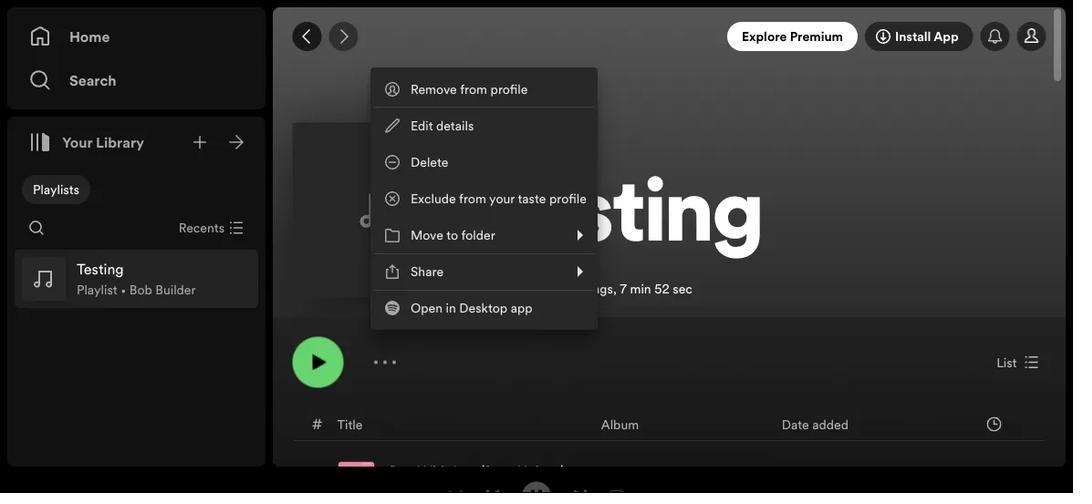 Task type: vqa. For each thing, say whether or not it's contained in the screenshot.
52
yes



Task type: locate. For each thing, give the bounding box(es) containing it.
playlists
[[33, 181, 79, 199]]

builder
[[514, 281, 556, 298], [155, 282, 196, 299]]

cell
[[309, 456, 324, 494], [601, 456, 767, 494], [782, 456, 865, 494], [930, 456, 1030, 494]]

from
[[460, 81, 487, 98], [459, 190, 486, 208]]

delete
[[411, 154, 449, 171]]

# column header
[[312, 409, 323, 441]]

cell down #
[[309, 456, 324, 494]]

builder inside group
[[155, 282, 196, 299]]

luv
[[453, 462, 476, 482]]

explore
[[742, 28, 787, 45]]

3 cell from the left
[[782, 456, 865, 494]]

min
[[630, 281, 651, 298]]

home link
[[29, 18, 244, 55]]

•
[[121, 282, 126, 299]]

taste
[[518, 190, 546, 208]]

list
[[997, 354, 1017, 372]]

playlist • bob builder
[[77, 282, 196, 299]]

list item inside main element
[[15, 250, 258, 309]]

premium
[[790, 28, 843, 45]]

# row
[[293, 409, 1046, 442]]

boy with luv (feat. halsey) link
[[389, 462, 565, 482]]

from up the edit details button
[[460, 81, 487, 98]]

boy with luv (feat. halsey)
[[389, 462, 565, 482]]

builder right •
[[155, 282, 196, 299]]

Disable repeat checkbox
[[602, 482, 632, 494]]

profile
[[491, 81, 528, 98], [549, 190, 587, 208]]

bob right •
[[129, 282, 152, 299]]

move to folder button
[[374, 217, 594, 254]]

duration image
[[987, 418, 1002, 432]]

from left your at the left top of page
[[459, 190, 486, 208]]

group containing playlist
[[15, 250, 258, 309]]

choose photo
[[334, 232, 427, 252]]

0 vertical spatial from
[[460, 81, 487, 98]]

1 vertical spatial profile
[[549, 190, 587, 208]]

List button
[[990, 348, 1046, 377]]

1 vertical spatial from
[[459, 190, 486, 208]]

sec
[[673, 281, 693, 298]]

share
[[411, 263, 444, 281]]

profile up the edit details button
[[491, 81, 528, 98]]

0 horizontal spatial bob
[[129, 282, 152, 299]]

cell down # row
[[601, 456, 767, 494]]

previous image
[[486, 490, 500, 494]]

list item containing playlist
[[15, 250, 258, 309]]

exclude from your taste profile button
[[374, 181, 594, 217]]

0 vertical spatial profile
[[491, 81, 528, 98]]

list item
[[15, 250, 258, 309]]

recents
[[179, 220, 225, 237]]

1 horizontal spatial profile
[[549, 190, 587, 208]]

disable repeat image
[[610, 490, 624, 494]]

remove
[[411, 81, 457, 98]]

explore premium
[[742, 28, 843, 45]]

choose
[[334, 232, 384, 252]]

2 cell from the left
[[601, 456, 767, 494]]

playlist
[[77, 282, 117, 299]]

move to folder
[[411, 227, 495, 244]]

your library button
[[22, 124, 152, 161]]

,
[[613, 281, 617, 298]]

desktop
[[459, 300, 508, 317]]

top bar and user menu element
[[273, 7, 1066, 66]]

profile right taste
[[549, 190, 587, 208]]

menu containing remove from profile
[[371, 68, 598, 330]]

bob up desktop at the left of the page
[[487, 281, 511, 298]]

builder up "app"
[[514, 281, 556, 298]]

next image
[[573, 490, 588, 494]]

0 horizontal spatial profile
[[491, 81, 528, 98]]

app
[[934, 28, 959, 45]]

cell down duration element
[[930, 456, 1030, 494]]

menu
[[371, 68, 598, 330]]

remove from profile button
[[374, 71, 594, 108]]

group
[[15, 250, 258, 309]]

edit details button
[[374, 108, 594, 144]]

search link
[[29, 62, 244, 99]]

explore premium button
[[727, 22, 858, 51]]

bob
[[487, 281, 511, 298], [129, 282, 152, 299]]

None search field
[[22, 214, 51, 243]]

main element
[[7, 7, 266, 467]]

testing
[[487, 175, 763, 263]]

songs
[[580, 281, 613, 298]]

install
[[895, 28, 931, 45]]

cell down added
[[782, 456, 865, 494]]

home
[[69, 26, 110, 47]]

exclude from your taste profile
[[411, 190, 587, 208]]

0 horizontal spatial builder
[[155, 282, 196, 299]]



Task type: describe. For each thing, give the bounding box(es) containing it.
photo
[[388, 232, 427, 252]]

4 cell from the left
[[930, 456, 1030, 494]]

what's new image
[[988, 29, 1003, 44]]

your
[[62, 132, 92, 152]]

date added
[[782, 416, 849, 434]]

open in desktop app
[[411, 300, 533, 317]]

install app
[[895, 28, 959, 45]]

duration element
[[987, 418, 1002, 432]]

1 horizontal spatial builder
[[514, 281, 556, 298]]

bob builder link
[[487, 281, 556, 298]]

none search field inside main element
[[22, 214, 51, 243]]

edit details
[[411, 117, 474, 135]]

search in your library image
[[29, 221, 44, 235]]

details
[[436, 117, 474, 135]]

bob inside group
[[129, 282, 152, 299]]

group inside main element
[[15, 250, 258, 309]]

folder
[[461, 227, 495, 244]]

album
[[601, 416, 639, 434]]

install app link
[[865, 22, 973, 51]]

testing button
[[487, 168, 1046, 273]]

1 cell from the left
[[309, 456, 324, 494]]

Recents, List view field
[[164, 214, 255, 243]]

move
[[411, 227, 444, 244]]

remove from profile
[[411, 81, 528, 98]]

boy
[[389, 462, 414, 482]]

library
[[96, 132, 144, 152]]

open in desktop app button
[[374, 290, 594, 327]]

halsey)
[[517, 462, 565, 482]]

go back image
[[300, 29, 314, 44]]

with
[[418, 462, 449, 482]]

app
[[511, 300, 533, 317]]

your library
[[62, 132, 144, 152]]

in
[[446, 300, 456, 317]]

search
[[69, 70, 117, 90]]

Playlists checkbox
[[22, 175, 90, 204]]

from for profile
[[460, 81, 487, 98]]

52
[[655, 281, 670, 298]]

exclude
[[411, 190, 456, 208]]

choose photo button
[[293, 123, 468, 298]]

7
[[620, 281, 627, 298]]

2
[[569, 281, 576, 298]]

2 songs , 7 min 52 sec
[[569, 281, 693, 298]]

#
[[312, 415, 323, 435]]

date
[[782, 416, 809, 434]]

your
[[489, 190, 515, 208]]

testing grid
[[274, 408, 1065, 494]]

open
[[411, 300, 443, 317]]

(feat.
[[480, 462, 514, 482]]

pause image
[[529, 490, 544, 494]]

from for your
[[459, 190, 486, 208]]

1 horizontal spatial bob
[[487, 281, 511, 298]]

edit
[[411, 117, 433, 135]]

added
[[813, 416, 849, 434]]

bob builder
[[487, 281, 556, 298]]

delete button
[[374, 144, 594, 181]]

enable shuffle image
[[449, 490, 464, 494]]

to
[[447, 227, 458, 244]]

go forward image
[[336, 29, 351, 44]]

title
[[337, 416, 363, 434]]

share button
[[374, 254, 594, 290]]



